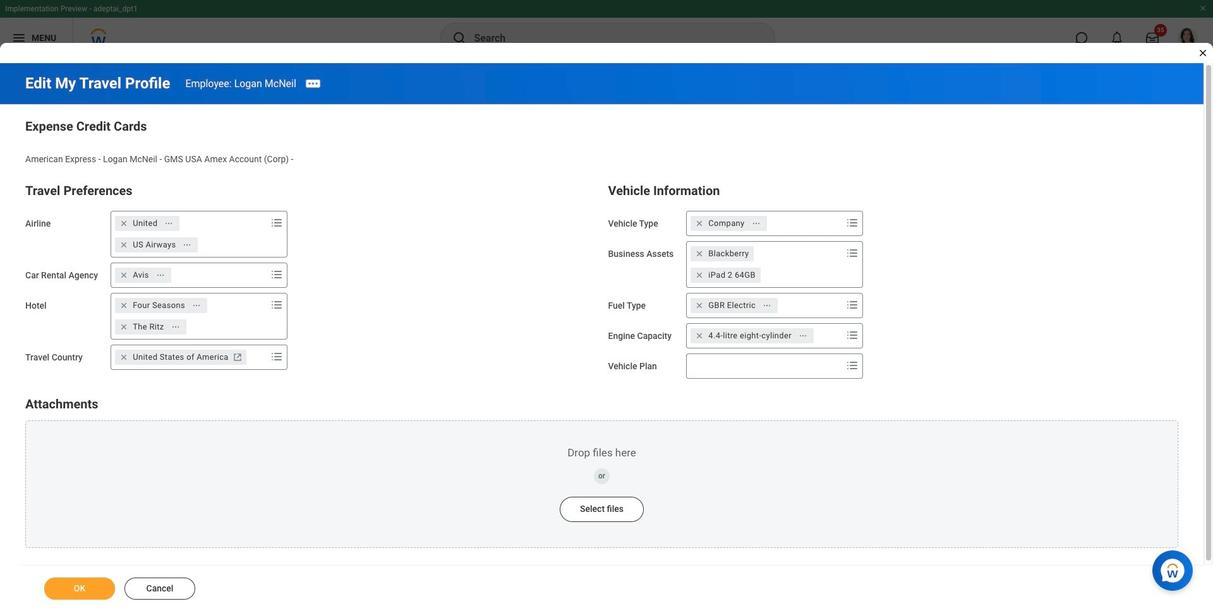 Task type: describe. For each thing, give the bounding box(es) containing it.
american express - logan mcneil - gms usa amex account (corp) - element
[[25, 152, 293, 164]]

employee: logan mcneil element
[[185, 77, 296, 89]]

four seasons, press delete to clear value. option
[[115, 298, 207, 313]]

united element
[[133, 218, 158, 229]]

company element
[[709, 218, 745, 229]]

prompts image for company, press delete to clear value. option
[[845, 215, 860, 230]]

items selected for business assets list box
[[687, 244, 844, 285]]

x small image for gbr electric element
[[693, 299, 706, 312]]

united states of america element
[[133, 352, 229, 363]]

x small image for ipad 2 64gb element
[[693, 269, 706, 282]]

ipad 2 64gb element
[[709, 270, 756, 281]]

us airways, press delete to clear value. option
[[115, 237, 198, 253]]

x small image for "united states of america" element
[[118, 351, 130, 364]]

x small image for united element
[[118, 217, 130, 230]]

attachments region
[[25, 394, 1178, 548]]

the ritz, press delete to clear value. option
[[115, 320, 186, 335]]

united states of america, press delete to clear value, ctrl + enter opens in new window. option
[[115, 350, 246, 365]]

related actions image for the ritz element
[[171, 323, 180, 331]]

related actions image for united element
[[164, 219, 173, 228]]

avis element
[[133, 270, 149, 281]]

x small image for four seasons element
[[118, 299, 130, 312]]

company, press delete to clear value. option
[[691, 216, 767, 231]]

x small image for company element
[[693, 217, 706, 230]]

ext link image
[[231, 351, 244, 364]]

items selected for hotel list box
[[111, 296, 268, 337]]

us airways element
[[133, 239, 176, 251]]

blackberry, press delete to clear value. option
[[691, 246, 754, 261]]

x small image for us airways element
[[118, 239, 130, 251]]

united, press delete to clear value. option
[[115, 216, 180, 231]]

related actions image for us airways element
[[183, 240, 192, 249]]

2 vertical spatial prompts image
[[845, 328, 860, 343]]

profile logan mcneil element
[[1170, 24, 1206, 52]]

prompts image for the avis, press delete to clear value. option
[[269, 267, 284, 282]]

x small image for 4.4-litre eight-cylinder element
[[693, 330, 706, 342]]



Task type: vqa. For each thing, say whether or not it's contained in the screenshot.
Security Groups
no



Task type: locate. For each thing, give the bounding box(es) containing it.
related actions image
[[164, 219, 173, 228], [156, 271, 165, 280]]

related actions image for gbr electric element
[[763, 301, 772, 310]]

search image
[[451, 30, 467, 45]]

close edit my travel profile image
[[1198, 48, 1208, 58]]

x small image for the ritz element
[[118, 321, 130, 333]]

x small image inside the ritz, press delete to clear value. option
[[118, 321, 130, 333]]

x small image
[[693, 217, 706, 230], [693, 248, 706, 260], [693, 269, 706, 282], [118, 299, 130, 312], [693, 299, 706, 312]]

related actions image down 'four seasons, press delete to clear value.' option
[[171, 323, 180, 331]]

related actions image inside 4.4-litre eight-cylinder, press delete to clear value. option
[[799, 331, 807, 340]]

1 vertical spatial related actions image
[[156, 271, 165, 280]]

related actions image for avis element
[[156, 271, 165, 280]]

items selected for airline list box
[[111, 213, 268, 255]]

related actions image up search 'field'
[[799, 331, 807, 340]]

x small image for avis element
[[118, 269, 130, 282]]

x small image left company element
[[693, 217, 706, 230]]

x small image inside the ipad 2 64gb, press delete to clear value. "option"
[[693, 269, 706, 282]]

x small image inside 4.4-litre eight-cylinder, press delete to clear value. option
[[693, 330, 706, 342]]

related actions image
[[752, 219, 760, 228], [183, 240, 192, 249], [192, 301, 201, 310], [763, 301, 772, 310], [171, 323, 180, 331], [799, 331, 807, 340]]

group
[[25, 116, 1178, 165], [25, 181, 596, 370], [608, 181, 1178, 379]]

0 vertical spatial related actions image
[[164, 219, 173, 228]]

x small image left us airways element
[[118, 239, 130, 251]]

related actions image right us airways element
[[183, 240, 192, 249]]

avis, press delete to clear value. option
[[115, 268, 171, 283]]

prompts image for "united states of america, press delete to clear value, ctrl + enter opens in new window." option
[[269, 349, 284, 364]]

x small image up the ritz, press delete to clear value. option
[[118, 299, 130, 312]]

dialog
[[0, 0, 1213, 612]]

related actions image right company element
[[752, 219, 760, 228]]

gbr electric element
[[709, 300, 756, 311]]

x small image down 'gbr electric, press delete to clear value.' option
[[693, 330, 706, 342]]

4.4-litre eight-cylinder element
[[709, 330, 792, 342]]

related actions image inside 'gbr electric, press delete to clear value.' option
[[763, 301, 772, 310]]

close environment banner image
[[1199, 4, 1207, 12]]

banner
[[0, 0, 1213, 58]]

4.4-litre eight-cylinder, press delete to clear value. option
[[691, 328, 814, 344]]

x small image left avis element
[[118, 269, 130, 282]]

x small image down blackberry, press delete to clear value. option
[[693, 269, 706, 282]]

notifications large image
[[1111, 32, 1123, 44]]

x small image inside us airways, press delete to clear value. 'option'
[[118, 239, 130, 251]]

0 vertical spatial prompts image
[[269, 215, 284, 230]]

prompts image
[[845, 215, 860, 230], [269, 267, 284, 282], [269, 297, 284, 313], [845, 297, 860, 313], [269, 349, 284, 364], [845, 358, 860, 373]]

workday assistant region
[[1153, 546, 1198, 591]]

related actions image for 4.4-litre eight-cylinder element
[[799, 331, 807, 340]]

x small image inside the avis, press delete to clear value. option
[[118, 269, 130, 282]]

x small image left united element
[[118, 217, 130, 230]]

related actions image inside company, press delete to clear value. option
[[752, 219, 760, 228]]

prompts image for items selected for business assets "list box"
[[845, 246, 860, 261]]

blackberry element
[[709, 248, 749, 260]]

related actions image up 4.4-litre eight-cylinder, press delete to clear value. option
[[763, 301, 772, 310]]

x small image left the ritz element
[[118, 321, 130, 333]]

related actions image inside 'four seasons, press delete to clear value.' option
[[192, 301, 201, 310]]

ipad 2 64gb, press delete to clear value. option
[[691, 268, 761, 283]]

x small image
[[118, 217, 130, 230], [118, 239, 130, 251], [118, 269, 130, 282], [118, 321, 130, 333], [693, 330, 706, 342], [118, 351, 130, 364]]

1 vertical spatial prompts image
[[845, 246, 860, 261]]

x small image left gbr electric element
[[693, 299, 706, 312]]

the ritz element
[[133, 321, 164, 333]]

prompts image for 'gbr electric, press delete to clear value.' option
[[845, 297, 860, 313]]

related actions image right four seasons element
[[192, 301, 201, 310]]

x small image inside united, press delete to clear value. "option"
[[118, 217, 130, 230]]

related actions image for four seasons element
[[192, 301, 201, 310]]

x small image inside "united states of america, press delete to clear value, ctrl + enter opens in new window." option
[[118, 351, 130, 364]]

four seasons element
[[133, 300, 185, 311]]

related actions image right united element
[[164, 219, 173, 228]]

x small image down the ritz, press delete to clear value. option
[[118, 351, 130, 364]]

related actions image for company element
[[752, 219, 760, 228]]

Search field
[[687, 355, 842, 378]]

main content
[[0, 63, 1213, 612]]

x small image inside blackberry, press delete to clear value. option
[[693, 248, 706, 260]]

related actions image right avis element
[[156, 271, 165, 280]]

gbr electric, press delete to clear value. option
[[691, 298, 778, 313]]

prompts image for items selected for airline list box
[[269, 215, 284, 230]]

x small image for the "blackberry" element
[[693, 248, 706, 260]]

related actions image inside the ritz, press delete to clear value. option
[[171, 323, 180, 331]]

related actions image inside us airways, press delete to clear value. 'option'
[[183, 240, 192, 249]]

x small image left the "blackberry" element
[[693, 248, 706, 260]]

prompts image
[[269, 215, 284, 230], [845, 246, 860, 261], [845, 328, 860, 343]]

inbox large image
[[1146, 32, 1159, 44]]



